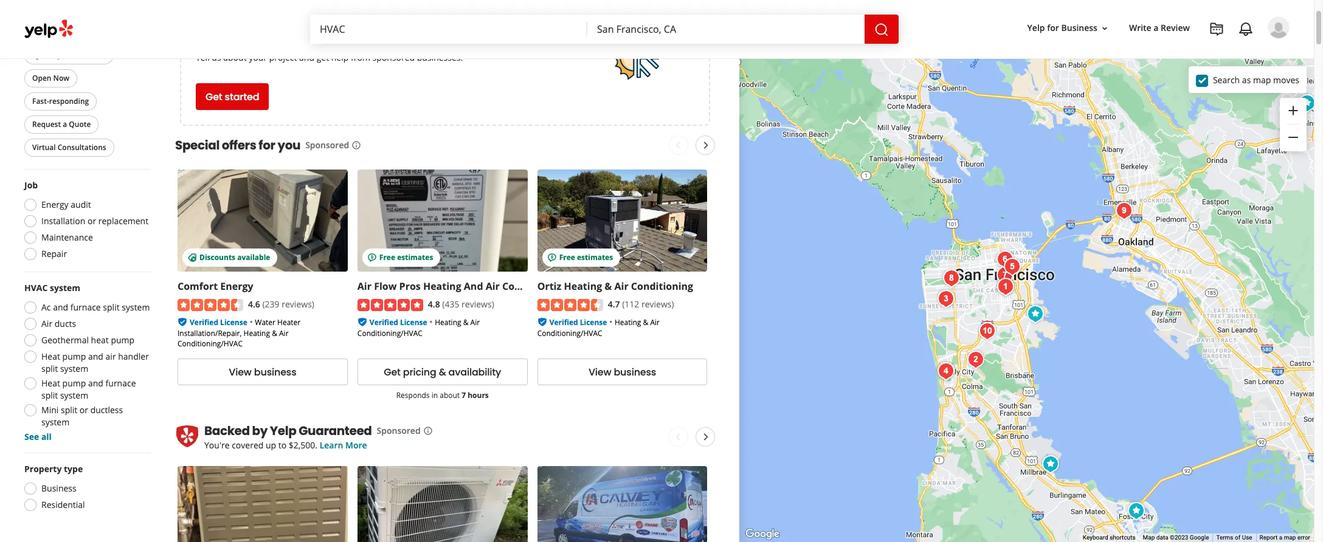 Task type: describe. For each thing, give the bounding box(es) containing it.
about inside free price estimates from local hvac contractors tell us about your project and get help from sponsored businesses.
[[223, 52, 247, 63]]

heat for split
[[41, 351, 60, 362]]

atlas heating image
[[1112, 199, 1136, 223]]

and right ac
[[53, 302, 68, 313]]

split inside heat pump and air handler split system
[[41, 363, 58, 375]]

yelp guaranteed
[[270, 423, 372, 440]]

4.8 star rating image
[[357, 299, 423, 312]]

report a map error link
[[1260, 535, 1311, 541]]

view business link for heating
[[537, 359, 708, 386]]

air up 4.7
[[615, 280, 629, 293]]

heat pump and air handler split system
[[41, 351, 149, 375]]

air flow pros heating and air conditioning link
[[357, 280, 565, 293]]

you're
[[204, 440, 230, 452]]

comfort energy
[[178, 280, 253, 293]]

none field find
[[320, 23, 578, 36]]

water
[[255, 318, 275, 328]]

or inside mini split or ductless system
[[80, 404, 88, 416]]

furnace inside the heat pump and furnace split system
[[106, 378, 136, 389]]

& down 4.8 (435 reviews)
[[463, 318, 469, 328]]

verified for air
[[370, 318, 398, 328]]

review
[[1161, 22, 1190, 34]]

air
[[106, 351, 116, 362]]

error
[[1298, 535, 1311, 541]]

heating up 4.8 on the bottom left
[[423, 280, 461, 293]]

google
[[1190, 535, 1209, 541]]

0 horizontal spatial from
[[320, 13, 350, 30]]

split inside mini split or ductless system
[[61, 404, 77, 416]]

(239
[[262, 299, 280, 310]]

system up ac
[[50, 282, 80, 294]]

fast-responding button
[[24, 92, 97, 111]]

verified license for flow
[[370, 318, 427, 328]]

sponsored for special offers for you
[[305, 139, 349, 151]]

help
[[331, 52, 349, 63]]

available
[[237, 252, 270, 263]]

heat for system
[[41, 378, 60, 389]]

none field near
[[597, 23, 855, 36]]

4.8 (435 reviews)
[[428, 299, 494, 310]]

price
[[224, 13, 255, 30]]

a for write
[[1154, 22, 1159, 34]]

keyboard shortcuts
[[1083, 535, 1136, 541]]

responds in about 7 hours
[[396, 391, 489, 401]]

air down 4.8 (435 reviews)
[[470, 318, 480, 328]]

notifications image
[[1239, 22, 1253, 36]]

verified license button for energy
[[190, 316, 247, 328]]

moves
[[1273, 74, 1300, 85]]

verified license button for heating
[[550, 316, 607, 328]]

started
[[225, 90, 259, 104]]

estimates for air
[[397, 252, 433, 263]]

fast-
[[32, 96, 49, 106]]

type
[[64, 463, 83, 475]]

4.6 star rating image
[[178, 299, 243, 312]]

air inside water heater installation/repair, heating & air conditioning/hvac
[[279, 329, 289, 339]]

16 free estimates v2 image for air
[[367, 253, 377, 263]]

yelp for yelp for business
[[1028, 22, 1045, 34]]

featured
[[24, 26, 63, 37]]

innovative mechanical image
[[1122, 537, 1146, 542]]

get
[[317, 52, 329, 63]]

system inside the heat pump and furnace split system
[[60, 390, 88, 401]]

a plus quality hvac image
[[934, 359, 958, 383]]

availability
[[449, 365, 501, 379]]

flow
[[374, 280, 397, 293]]

your
[[249, 52, 267, 63]]

reviews) for air flow pros heating and air conditioning
[[462, 299, 494, 310]]

license for energy
[[220, 318, 247, 328]]

ac and furnace split system
[[41, 302, 150, 313]]

maintenance
[[41, 232, 93, 243]]

option group containing hvac system
[[21, 282, 151, 443]]

system up "handler"
[[122, 302, 150, 313]]

system inside heat pump and air handler split system
[[60, 363, 88, 375]]

geothermal
[[41, 334, 89, 346]]

special offers for you
[[175, 137, 301, 154]]

split up heat
[[103, 302, 120, 313]]

ortiz heating & air conditioning link
[[537, 280, 693, 293]]

free estimates link for air
[[537, 170, 708, 272]]

air inside option group
[[41, 318, 52, 330]]

verified license for energy
[[190, 318, 247, 328]]

conditioning/hvac for heating
[[537, 329, 602, 339]]

pros
[[399, 280, 421, 293]]

terms of use link
[[1217, 535, 1253, 541]]

installation or replacement
[[41, 215, 148, 227]]

view business link for energy
[[178, 359, 348, 386]]

sponsored
[[373, 52, 415, 63]]

see all
[[24, 431, 52, 443]]

16 chevron down v2 image
[[1100, 24, 1110, 33]]

all
[[41, 431, 52, 443]]

pricing
[[403, 365, 436, 379]]

search image
[[875, 22, 889, 37]]

same day air conditioning & heating image
[[993, 263, 1017, 287]]

view for energy
[[229, 365, 252, 379]]

data
[[1157, 535, 1169, 541]]

0 horizontal spatial furnace
[[70, 302, 101, 313]]

terms
[[1217, 535, 1234, 541]]

estimates inside free price estimates from local hvac contractors tell us about your project and get help from sponsored businesses.
[[257, 13, 318, 30]]

air left flow
[[357, 280, 372, 293]]

16 verified v2 image for air flow pros heating and air conditioning
[[357, 318, 367, 327]]

& down the 4.7 (112 reviews)
[[643, 318, 648, 328]]

backed
[[204, 423, 250, 440]]

view business for heating
[[589, 365, 656, 379]]

Near text field
[[597, 23, 855, 36]]

by
[[252, 423, 268, 440]]

(435
[[442, 299, 459, 310]]

virtual
[[32, 142, 56, 153]]

discounts available link
[[178, 170, 348, 272]]

7
[[462, 391, 466, 401]]

up
[[266, 440, 276, 452]]

4.6 (239 reviews)
[[248, 299, 314, 310]]

dennis's heating & cooling image
[[1023, 302, 1048, 326]]

conditioning/hvac inside water heater installation/repair, heating & air conditioning/hvac
[[178, 339, 243, 349]]

mini
[[41, 404, 59, 416]]

as
[[1242, 74, 1251, 85]]

reviews) for comfort energy
[[282, 299, 314, 310]]

pump for split
[[62, 378, 86, 389]]

keyboard
[[1083, 535, 1108, 541]]

©2023
[[1170, 535, 1189, 541]]

get pricing & availability button
[[357, 359, 528, 386]]

user actions element
[[1018, 15, 1307, 90]]

1 conditioning from the left
[[502, 280, 565, 293]]

water heater installation/repair, heating & air conditioning/hvac
[[178, 318, 301, 349]]

get for get pricing & availability
[[384, 365, 401, 379]]

discounts
[[199, 252, 235, 263]]

0 vertical spatial pump
[[111, 334, 135, 346]]

free estimates link for heating
[[357, 170, 528, 272]]

free estimates for flow
[[379, 252, 433, 263]]

map for error
[[1284, 535, 1296, 541]]

get for get started
[[206, 90, 222, 104]]

repair
[[41, 248, 67, 260]]

of
[[1235, 535, 1241, 541]]

4.7
[[608, 299, 620, 310]]

audit
[[71, 199, 91, 210]]

get pricing & availability
[[384, 365, 501, 379]]

ortiz heating & air conditioning
[[537, 280, 693, 293]]

nur hvac image
[[1124, 499, 1149, 523]]

yelp for business
[[1028, 22, 1098, 34]]

special
[[175, 137, 219, 154]]

16 yelp guaranteed v2 image
[[32, 50, 42, 60]]

breathable image
[[993, 247, 1017, 272]]

learn more link
[[320, 440, 367, 452]]

air flow pros heating and air conditioning image
[[993, 275, 1018, 299]]

next image for previous icon
[[699, 138, 714, 153]]

0 horizontal spatial for
[[259, 137, 275, 154]]

guaranteed
[[64, 50, 106, 60]]

united hvac service image
[[1295, 91, 1319, 115]]

pump for handler
[[62, 351, 86, 362]]

google image
[[743, 527, 783, 542]]

covered
[[232, 440, 264, 452]]

and inside free price estimates from local hvac contractors tell us about your project and get help from sponsored businesses.
[[299, 52, 314, 63]]

verified license button for flow
[[370, 316, 427, 328]]

option group containing job
[[21, 179, 151, 264]]

2 conditioning from the left
[[631, 280, 693, 293]]

shortcuts
[[1110, 535, 1136, 541]]

use
[[1242, 535, 1253, 541]]

yelp guaranteed button
[[24, 45, 114, 64]]

view business for energy
[[229, 365, 297, 379]]

16 verified v2 image for comfort energy
[[178, 318, 187, 327]]

installation/repair,
[[178, 329, 242, 339]]

local
[[352, 13, 381, 30]]



Task type: locate. For each thing, give the bounding box(es) containing it.
free for ortiz
[[559, 252, 575, 263]]

3 reviews) from the left
[[642, 299, 674, 310]]

0 horizontal spatial estimates
[[257, 13, 318, 30]]

keyboard shortcuts button
[[1083, 534, 1136, 542]]

2 vertical spatial option group
[[21, 463, 151, 515]]

None field
[[320, 23, 578, 36], [597, 23, 855, 36]]

sponsored
[[305, 139, 349, 151], [377, 425, 421, 437]]

and
[[464, 280, 483, 293]]

1 horizontal spatial map
[[1284, 535, 1296, 541]]

0 vertical spatial energy
[[41, 199, 69, 210]]

2 view from the left
[[589, 365, 612, 379]]

for left you
[[259, 137, 275, 154]]

system up mini split or ductless system
[[60, 390, 88, 401]]

nolan p. image
[[1268, 16, 1290, 38]]

a right write
[[1154, 22, 1159, 34]]

0 horizontal spatial 16 free estimates v2 image
[[367, 253, 377, 263]]

business inside button
[[1062, 22, 1098, 34]]

free estimates link
[[357, 170, 528, 272], [537, 170, 708, 272]]

Find text field
[[320, 23, 578, 36]]

1 verified license from the left
[[190, 318, 247, 328]]

responding
[[49, 96, 89, 106]]

sponsored for backed by yelp guaranteed
[[377, 425, 421, 437]]

free up ortiz
[[559, 252, 575, 263]]

option group
[[21, 179, 151, 264], [21, 282, 151, 443], [21, 463, 151, 515]]

reviews) up heater
[[282, 299, 314, 310]]

property type
[[24, 463, 83, 475]]

san francisco heating and cooling image
[[964, 348, 988, 372]]

0 vertical spatial for
[[1047, 22, 1059, 34]]

1 vertical spatial map
[[1284, 535, 1296, 541]]

offers
[[222, 137, 256, 154]]

2 verified license from the left
[[370, 318, 427, 328]]

air down heater
[[279, 329, 289, 339]]

yelp guaranteed
[[47, 50, 106, 60]]

backed by yelp guaranteed
[[204, 423, 372, 440]]

system down mini
[[41, 417, 69, 428]]

yelp for yelp guaranteed
[[47, 50, 62, 60]]

1 horizontal spatial get
[[384, 365, 401, 379]]

1 horizontal spatial hvac
[[384, 13, 419, 30]]

1 horizontal spatial free estimates link
[[537, 170, 708, 272]]

sponsored left 16 info v2 image
[[377, 425, 421, 437]]

0 vertical spatial map
[[1253, 74, 1271, 85]]

consultations
[[58, 142, 106, 153]]

estimates up ortiz heating & air conditioning link
[[577, 252, 613, 263]]

contractors
[[196, 30, 269, 47]]

a for report
[[1279, 535, 1283, 541]]

license down 4.8 star rating image
[[400, 318, 427, 328]]

1 horizontal spatial furnace
[[106, 378, 136, 389]]

& down water
[[272, 329, 277, 339]]

0 horizontal spatial conditioning
[[502, 280, 565, 293]]

16 free estimates v2 image
[[367, 253, 377, 263], [547, 253, 557, 263]]

0 vertical spatial about
[[223, 52, 247, 63]]

1 horizontal spatial conditioning
[[631, 280, 693, 293]]

1 horizontal spatial license
[[400, 318, 427, 328]]

verified license button down 4.8 star rating image
[[370, 316, 427, 328]]

sponsored left 16 info v2 icon
[[305, 139, 349, 151]]

get left pricing at the left of page
[[384, 365, 401, 379]]

from
[[320, 13, 350, 30], [351, 52, 370, 63]]

heating up 4.7 star rating image
[[564, 280, 602, 293]]

mini split or ductless system
[[41, 404, 123, 428]]

0 horizontal spatial sponsored
[[305, 139, 349, 151]]

1 horizontal spatial heating & air conditioning/hvac
[[537, 318, 660, 339]]

2 horizontal spatial license
[[580, 318, 607, 328]]

heat pump and furnace split system
[[41, 378, 136, 401]]

1 vertical spatial yelp
[[47, 50, 62, 60]]

energy inside option group
[[41, 199, 69, 210]]

report
[[1260, 535, 1278, 541]]

1 horizontal spatial view business link
[[537, 359, 708, 386]]

pump up "handler"
[[111, 334, 135, 346]]

2 vertical spatial pump
[[62, 378, 86, 389]]

verified for comfort
[[190, 318, 218, 328]]

1 vertical spatial sponsored
[[377, 425, 421, 437]]

1 free estimates from the left
[[379, 252, 433, 263]]

a inside 'button'
[[63, 119, 67, 130]]

previous image
[[671, 138, 686, 153]]

apollo heating & ventilating image
[[975, 319, 1000, 343]]

None search field
[[310, 15, 901, 44]]

heating down (435 at bottom left
[[435, 318, 461, 328]]

16 verified v2 image
[[537, 318, 547, 327]]

1 horizontal spatial a
[[1154, 22, 1159, 34]]

2 business from the left
[[614, 365, 656, 379]]

property
[[24, 463, 62, 475]]

a left quote
[[63, 119, 67, 130]]

0 horizontal spatial view business
[[229, 365, 297, 379]]

featured group
[[22, 26, 151, 159]]

0 vertical spatial option group
[[21, 179, 151, 264]]

16 free estimates v2 image for ortiz
[[547, 253, 557, 263]]

0 vertical spatial hvac
[[384, 13, 419, 30]]

16 info v2 image
[[423, 426, 433, 436]]

16 verified v2 image down 4.8 star rating image
[[357, 318, 367, 327]]

about right the us
[[223, 52, 247, 63]]

verified license down 4.7 star rating image
[[550, 318, 607, 328]]

2 license from the left
[[400, 318, 427, 328]]

ocean air heating image
[[934, 287, 958, 311]]

1 vertical spatial furnace
[[106, 378, 136, 389]]

search
[[1213, 74, 1240, 85]]

yelp for business button
[[1023, 17, 1115, 39]]

free price estimates from local hvac contractors image
[[605, 27, 666, 88]]

responds
[[396, 391, 430, 401]]

map region
[[605, 26, 1323, 542]]

reviews) right (112
[[642, 299, 674, 310]]

business up the residential
[[41, 483, 76, 494]]

1 next image from the top
[[699, 138, 714, 153]]

& up 4.7
[[605, 280, 612, 293]]

1 free estimates link from the left
[[357, 170, 528, 272]]

option group containing property type
[[21, 463, 151, 515]]

0 horizontal spatial energy
[[41, 199, 69, 210]]

16 free estimates v2 image up flow
[[367, 253, 377, 263]]

2 view business link from the left
[[537, 359, 708, 386]]

fast-responding
[[32, 96, 89, 106]]

verified license button
[[190, 316, 247, 328], [370, 316, 427, 328], [550, 316, 607, 328]]

business inside option group
[[41, 483, 76, 494]]

ducts
[[55, 318, 76, 330]]

3 option group from the top
[[21, 463, 151, 515]]

free price estimates from local hvac contractors tell us about your project and get help from sponsored businesses.
[[196, 13, 463, 63]]

open
[[32, 73, 51, 83]]

2 16 verified v2 image from the left
[[357, 318, 367, 327]]

1 horizontal spatial yelp
[[1028, 22, 1045, 34]]

0 vertical spatial next image
[[699, 138, 714, 153]]

1 horizontal spatial from
[[351, 52, 370, 63]]

business for energy
[[254, 365, 297, 379]]

and inside heat pump and air handler split system
[[88, 351, 103, 362]]

about
[[223, 52, 247, 63], [440, 391, 460, 401]]

ac
[[41, 302, 51, 313]]

free left price
[[196, 13, 222, 30]]

get inside get started button
[[206, 90, 222, 104]]

1 horizontal spatial 16 verified v2 image
[[357, 318, 367, 327]]

0 vertical spatial yelp
[[1028, 22, 1045, 34]]

reviews) down "and"
[[462, 299, 494, 310]]

1 verified license button from the left
[[190, 316, 247, 328]]

map for moves
[[1253, 74, 1271, 85]]

1 horizontal spatial reviews)
[[462, 299, 494, 310]]

to
[[278, 440, 287, 452]]

1 horizontal spatial business
[[1062, 22, 1098, 34]]

2 horizontal spatial a
[[1279, 535, 1283, 541]]

1 vertical spatial about
[[440, 391, 460, 401]]

0 horizontal spatial verified license
[[190, 318, 247, 328]]

residential
[[41, 499, 85, 511]]

estimates up the project
[[257, 13, 318, 30]]

air down ac
[[41, 318, 52, 330]]

verified license button down 4.7 star rating image
[[550, 316, 607, 328]]

2 horizontal spatial conditioning/hvac
[[537, 329, 602, 339]]

write
[[1129, 22, 1152, 34]]

2 none field from the left
[[597, 23, 855, 36]]

and left air
[[88, 351, 103, 362]]

16 verified v2 image up installation/repair,
[[178, 318, 187, 327]]

0 horizontal spatial 16 verified v2 image
[[178, 318, 187, 327]]

reviews) for ortiz heating & air conditioning
[[642, 299, 674, 310]]

view business link
[[178, 359, 348, 386], [537, 359, 708, 386]]

& right pricing at the left of page
[[439, 365, 446, 379]]

hvac right local
[[384, 13, 419, 30]]

license up installation/repair,
[[220, 318, 247, 328]]

furnace down air
[[106, 378, 136, 389]]

0 horizontal spatial verified license button
[[190, 316, 247, 328]]

estimates for ortiz
[[577, 252, 613, 263]]

conditioning/hvac
[[357, 329, 423, 339], [537, 329, 602, 339], [178, 339, 243, 349]]

a right report
[[1279, 535, 1283, 541]]

ductless
[[90, 404, 123, 416]]

verified down 4.8 star rating image
[[370, 318, 398, 328]]

heating & air conditioning/hvac for pros
[[357, 318, 480, 339]]

see all button
[[24, 431, 52, 443]]

split inside the heat pump and furnace split system
[[41, 390, 58, 401]]

0 horizontal spatial free estimates link
[[357, 170, 528, 272]]

conditioning up the 4.7 (112 reviews)
[[631, 280, 693, 293]]

16 free estimates v2 image up ortiz
[[547, 253, 557, 263]]

4.7 star rating image
[[537, 299, 603, 312]]

next image for previous image
[[699, 430, 714, 445]]

1 vertical spatial for
[[259, 137, 275, 154]]

1 vertical spatial a
[[63, 119, 67, 130]]

3 verified license from the left
[[550, 318, 607, 328]]

free estimates up ortiz heating & air conditioning link
[[559, 252, 613, 263]]

1 view business from the left
[[229, 365, 297, 379]]

for inside button
[[1047, 22, 1059, 34]]

system inside mini split or ductless system
[[41, 417, 69, 428]]

heat up mini
[[41, 378, 60, 389]]

heating & air conditioning/hvac down 4.7
[[537, 318, 660, 339]]

next hvac & appliance repair image
[[1000, 255, 1024, 279]]

verified license down 4.8 star rating image
[[370, 318, 427, 328]]

2 16 free estimates v2 image from the left
[[547, 253, 557, 263]]

hvac inside option group
[[24, 282, 48, 294]]

1 horizontal spatial for
[[1047, 22, 1059, 34]]

2 horizontal spatial reviews)
[[642, 299, 674, 310]]

verified license for heating
[[550, 318, 607, 328]]

1 vertical spatial get
[[384, 365, 401, 379]]

open now
[[32, 73, 69, 83]]

or down audit
[[88, 215, 96, 227]]

1 view business link from the left
[[178, 359, 348, 386]]

pump down heat pump and air handler split system
[[62, 378, 86, 389]]

hvac up ac
[[24, 282, 48, 294]]

0 horizontal spatial map
[[1253, 74, 1271, 85]]

1 business from the left
[[254, 365, 297, 379]]

a inside 'element'
[[1154, 22, 1159, 34]]

1 horizontal spatial conditioning/hvac
[[357, 329, 423, 339]]

virtual consultations button
[[24, 139, 114, 157]]

16 info v2 image
[[352, 140, 361, 150]]

pump inside the heat pump and furnace split system
[[62, 378, 86, 389]]

heating & air conditioning/hvac down 4.8 on the bottom left
[[357, 318, 480, 339]]

open now button
[[24, 69, 77, 88]]

air flow pros heating and air conditioning image
[[993, 275, 1018, 299]]

in
[[432, 391, 438, 401]]

air right "and"
[[486, 280, 500, 293]]

map left the 'error' at the bottom of page
[[1284, 535, 1296, 541]]

conditioning/hvac for flow
[[357, 329, 423, 339]]

furnace
[[70, 302, 101, 313], [106, 378, 136, 389]]

verified license up installation/repair,
[[190, 318, 247, 328]]

1 horizontal spatial view
[[589, 365, 612, 379]]

2 free estimates from the left
[[559, 252, 613, 263]]

4.6
[[248, 299, 260, 310]]

business
[[1062, 22, 1098, 34], [41, 483, 76, 494]]

0 vertical spatial business
[[1062, 22, 1098, 34]]

energy audit
[[41, 199, 91, 210]]

and down heat pump and air handler split system
[[88, 378, 103, 389]]

and left get
[[299, 52, 314, 63]]

1 vertical spatial business
[[41, 483, 76, 494]]

view for heating
[[589, 365, 612, 379]]

1 vertical spatial heat
[[41, 378, 60, 389]]

heat inside the heat pump and furnace split system
[[41, 378, 60, 389]]

2 free estimates link from the left
[[537, 170, 708, 272]]

1 horizontal spatial free
[[379, 252, 395, 263]]

yelp inside user actions 'element'
[[1028, 22, 1045, 34]]

& inside button
[[439, 365, 446, 379]]

1 heat from the top
[[41, 351, 60, 362]]

system up the heat pump and furnace split system
[[60, 363, 88, 375]]

pump
[[111, 334, 135, 346], [62, 351, 86, 362], [62, 378, 86, 389]]

2 heat from the top
[[41, 378, 60, 389]]

heating down (112
[[615, 318, 641, 328]]

1 verified from the left
[[190, 318, 218, 328]]

1 16 free estimates v2 image from the left
[[367, 253, 377, 263]]

2 horizontal spatial verified license button
[[550, 316, 607, 328]]

1 horizontal spatial 16 free estimates v2 image
[[547, 253, 557, 263]]

heater
[[277, 318, 301, 328]]

2 view business from the left
[[589, 365, 656, 379]]

previous image
[[671, 430, 686, 445]]

group
[[1280, 98, 1307, 151]]

a for request
[[63, 119, 67, 130]]

map right as on the top of the page
[[1253, 74, 1271, 85]]

energy up 4.6
[[220, 280, 253, 293]]

map
[[1253, 74, 1271, 85], [1284, 535, 1296, 541]]

air flow pros heating and air conditioning
[[357, 280, 565, 293]]

0 horizontal spatial a
[[63, 119, 67, 130]]

1 horizontal spatial about
[[440, 391, 460, 401]]

and inside the heat pump and furnace split system
[[88, 378, 103, 389]]

1 vertical spatial energy
[[220, 280, 253, 293]]

heating down water
[[244, 329, 270, 339]]

hvac system
[[24, 282, 80, 294]]

yelp
[[1028, 22, 1045, 34], [47, 50, 62, 60]]

from right help
[[351, 52, 370, 63]]

ortiz heating & air conditioning image
[[1038, 452, 1063, 476]]

businesses.
[[417, 52, 463, 63]]

next image right previous icon
[[699, 138, 714, 153]]

zoom out image
[[1286, 130, 1301, 145]]

conditioning/hvac down the 4.6 star rating image
[[178, 339, 243, 349]]

0 vertical spatial from
[[320, 13, 350, 30]]

heating & air conditioning/hvac for &
[[537, 318, 660, 339]]

business left 16 chevron down v2 icon
[[1062, 22, 1098, 34]]

virtual consultations
[[32, 142, 106, 153]]

1 horizontal spatial estimates
[[397, 252, 433, 263]]

view
[[229, 365, 252, 379], [589, 365, 612, 379]]

0 horizontal spatial verified
[[190, 318, 218, 328]]

16 verified v2 image
[[178, 318, 187, 327], [357, 318, 367, 327]]

2 horizontal spatial verified
[[550, 318, 578, 328]]

you
[[278, 137, 301, 154]]

0 vertical spatial heat
[[41, 351, 60, 362]]

0 vertical spatial or
[[88, 215, 96, 227]]

1 none field from the left
[[320, 23, 578, 36]]

license for flow
[[400, 318, 427, 328]]

0 horizontal spatial free estimates
[[379, 252, 433, 263]]

2 next image from the top
[[699, 430, 714, 445]]

a plus quality hvac image
[[934, 359, 958, 383]]

for left 16 chevron down v2 icon
[[1047, 22, 1059, 34]]

0 horizontal spatial business
[[254, 365, 297, 379]]

free estimates for heating
[[559, 252, 613, 263]]

3 verified from the left
[[550, 318, 578, 328]]

1 vertical spatial next image
[[699, 430, 714, 445]]

or down the heat pump and furnace split system
[[80, 404, 88, 416]]

1 horizontal spatial verified license button
[[370, 316, 427, 328]]

report a map error
[[1260, 535, 1311, 541]]

license for heating
[[580, 318, 607, 328]]

terms of use
[[1217, 535, 1253, 541]]

hours
[[468, 391, 489, 401]]

1 horizontal spatial business
[[614, 365, 656, 379]]

conditioning/hvac down 4.8 star rating image
[[357, 329, 423, 339]]

quote
[[69, 119, 91, 130]]

1 horizontal spatial sponsored
[[377, 425, 421, 437]]

16 discount available v2 image
[[187, 253, 197, 263]]

zoom in image
[[1286, 103, 1301, 118]]

business
[[254, 365, 297, 379], [614, 365, 656, 379]]

0 horizontal spatial business
[[41, 483, 76, 494]]

0 horizontal spatial conditioning/hvac
[[178, 339, 243, 349]]

4.7 (112 reviews)
[[608, 299, 674, 310]]

0 horizontal spatial view business link
[[178, 359, 348, 386]]

0 horizontal spatial yelp
[[47, 50, 62, 60]]

free for air
[[379, 252, 395, 263]]

conditioning up 16 verified v2 icon
[[502, 280, 565, 293]]

replacement
[[98, 215, 148, 227]]

1 vertical spatial or
[[80, 404, 88, 416]]

$2,500.
[[289, 440, 317, 452]]

1 vertical spatial from
[[351, 52, 370, 63]]

heating
[[423, 280, 461, 293], [564, 280, 602, 293], [435, 318, 461, 328], [615, 318, 641, 328], [244, 329, 270, 339]]

1 vertical spatial hvac
[[24, 282, 48, 294]]

2 heating & air conditioning/hvac from the left
[[537, 318, 660, 339]]

next image
[[699, 138, 714, 153], [699, 430, 714, 445]]

(112
[[622, 299, 639, 310]]

2 option group from the top
[[21, 282, 151, 443]]

1 vertical spatial option group
[[21, 282, 151, 443]]

installation
[[41, 215, 85, 227]]

2 horizontal spatial free
[[559, 252, 575, 263]]

about left 7
[[440, 391, 460, 401]]

split
[[103, 302, 120, 313], [41, 363, 58, 375], [41, 390, 58, 401], [61, 404, 77, 416]]

free estimates
[[379, 252, 433, 263], [559, 252, 613, 263]]

1 view from the left
[[229, 365, 252, 379]]

1 heating & air conditioning/hvac from the left
[[357, 318, 480, 339]]

0 vertical spatial a
[[1154, 22, 1159, 34]]

1 reviews) from the left
[[282, 299, 314, 310]]

0 vertical spatial furnace
[[70, 302, 101, 313]]

job
[[24, 179, 38, 191]]

estimates
[[257, 13, 318, 30], [397, 252, 433, 263], [577, 252, 613, 263]]

next image right previous image
[[699, 430, 714, 445]]

0 horizontal spatial heating & air conditioning/hvac
[[357, 318, 480, 339]]

&
[[605, 280, 612, 293], [463, 318, 469, 328], [643, 318, 648, 328], [272, 329, 277, 339], [439, 365, 446, 379]]

you're covered up to $2,500. learn more
[[204, 440, 367, 452]]

split down geothermal
[[41, 363, 58, 375]]

verified down 4.7 star rating image
[[550, 318, 578, 328]]

1 vertical spatial pump
[[62, 351, 86, 362]]

heat inside heat pump and air handler split system
[[41, 351, 60, 362]]

free inside free price estimates from local hvac contractors tell us about your project and get help from sponsored businesses.
[[196, 13, 222, 30]]

projects image
[[1210, 22, 1224, 36]]

1 option group from the top
[[21, 179, 151, 264]]

4.8
[[428, 299, 440, 310]]

energy up installation
[[41, 199, 69, 210]]

conditioning/hvac down 4.7 star rating image
[[537, 329, 602, 339]]

0 horizontal spatial license
[[220, 318, 247, 328]]

discounts available
[[199, 252, 270, 263]]

& inside water heater installation/repair, heating & air conditioning/hvac
[[272, 329, 277, 339]]

0 horizontal spatial view
[[229, 365, 252, 379]]

split right mini
[[61, 404, 77, 416]]

pump inside heat pump and air handler split system
[[62, 351, 86, 362]]

heating inside water heater installation/repair, heating & air conditioning/hvac
[[244, 329, 270, 339]]

0 horizontal spatial none field
[[320, 23, 578, 36]]

get left the started
[[206, 90, 222, 104]]

3 license from the left
[[580, 318, 607, 328]]

1 license from the left
[[220, 318, 247, 328]]

heat down geothermal
[[41, 351, 60, 362]]

2 verified from the left
[[370, 318, 398, 328]]

air down the 4.7 (112 reviews)
[[650, 318, 660, 328]]

1 horizontal spatial view business
[[589, 365, 656, 379]]

1 horizontal spatial verified
[[370, 318, 398, 328]]

tell
[[196, 52, 210, 63]]

hvac inside free price estimates from local hvac contractors tell us about your project and get help from sponsored businesses.
[[384, 13, 419, 30]]

1 16 verified v2 image from the left
[[178, 318, 187, 327]]

business for heating
[[614, 365, 656, 379]]

license down 4.7 star rating image
[[580, 318, 607, 328]]

estimates up pros
[[397, 252, 433, 263]]

ortiz
[[537, 280, 562, 293]]

2 horizontal spatial estimates
[[577, 252, 613, 263]]

verified license button up installation/repair,
[[190, 316, 247, 328]]

yelp inside featured group
[[47, 50, 62, 60]]

2 reviews) from the left
[[462, 299, 494, 310]]

1 horizontal spatial energy
[[220, 280, 253, 293]]

from left local
[[320, 13, 350, 30]]

verified up installation/repair,
[[190, 318, 218, 328]]

get inside get pricing & availability button
[[384, 365, 401, 379]]

furnace up ducts
[[70, 302, 101, 313]]

split up mini
[[41, 390, 58, 401]]

free estimates up pros
[[379, 252, 433, 263]]

request
[[32, 119, 61, 130]]

0 horizontal spatial about
[[223, 52, 247, 63]]

0 vertical spatial get
[[206, 90, 222, 104]]

free up flow
[[379, 252, 395, 263]]

pump down geothermal
[[62, 351, 86, 362]]

2 verified license button from the left
[[370, 316, 427, 328]]

0 vertical spatial sponsored
[[305, 139, 349, 151]]

2 horizontal spatial verified license
[[550, 318, 607, 328]]

verified for ortiz
[[550, 318, 578, 328]]

handler
[[118, 351, 149, 362]]

1 horizontal spatial free estimates
[[559, 252, 613, 263]]

building efficiency image
[[939, 266, 964, 290]]

3 verified license button from the left
[[550, 316, 607, 328]]



Task type: vqa. For each thing, say whether or not it's contained in the screenshot.
the leftmost "hvac"
yes



